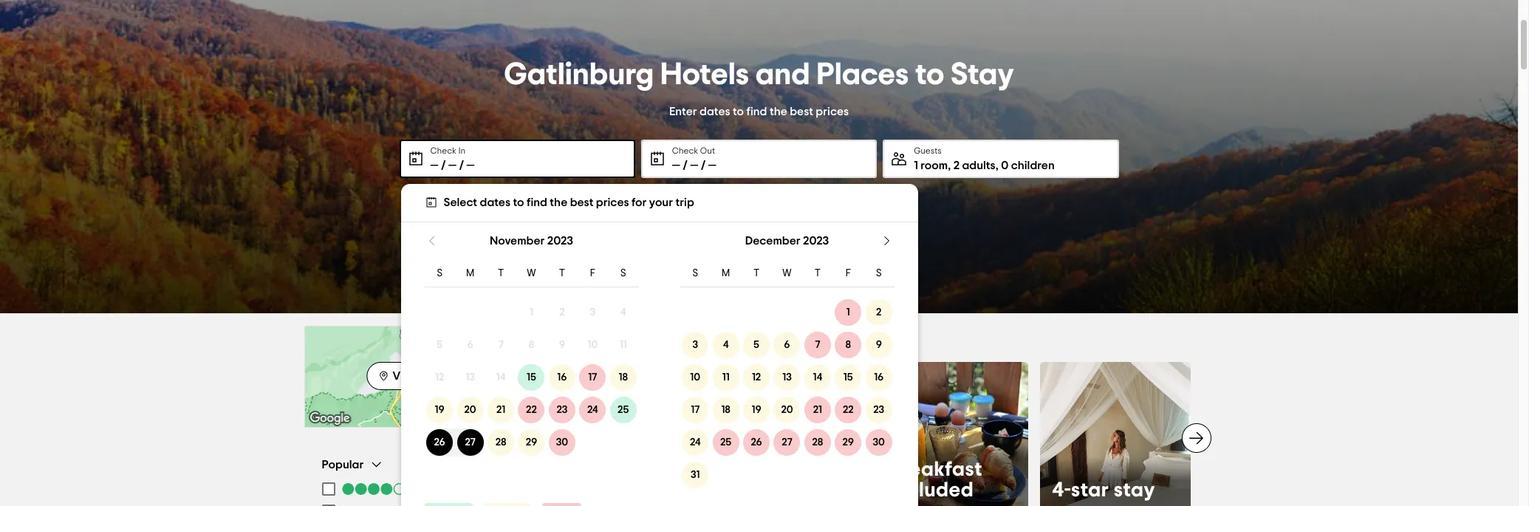 Task type: describe. For each thing, give the bounding box(es) containing it.
december
[[745, 235, 801, 246]]

4-
[[1052, 480, 1072, 501]]

row containing 3
[[680, 329, 895, 362]]

select dates to find the best prices for your trip
[[444, 196, 695, 208]]

4-star stay link
[[1041, 362, 1191, 506]]

check in — / — / —
[[430, 146, 475, 171]]

9 inside the december 2023 grid
[[876, 340, 882, 351]]

w for december
[[783, 268, 792, 278]]

27 inside the november 2023 "grid"
[[465, 438, 476, 448]]

24 inside the december 2023 grid
[[690, 438, 701, 448]]

the for select
[[550, 196, 568, 208]]

4 t from the left
[[815, 268, 821, 278]]

now
[[823, 327, 855, 345]]

13 inside the november 2023 "grid"
[[466, 373, 475, 383]]

view map button
[[367, 362, 456, 390]]

to for select dates to find the best prices for your trip
[[513, 196, 524, 208]]

popular group
[[322, 457, 501, 506]]

row containing 5
[[425, 329, 639, 362]]

1 horizontal spatial gatlinburg
[[691, 327, 777, 345]]

2 / from the left
[[459, 159, 464, 171]]

guests
[[914, 146, 942, 155]]

30 inside the december 2023 grid
[[873, 438, 885, 448]]

1 for december 2023
[[847, 308, 850, 318]]

in
[[459, 146, 466, 155]]

5 inside the november 2023 "grid"
[[437, 340, 443, 351]]

hotels
[[661, 59, 749, 90]]

17 inside the december 2023 grid
[[691, 405, 700, 416]]

2 s from the left
[[621, 268, 627, 278]]

1 / from the left
[[441, 159, 446, 171]]

2 for december 2023
[[877, 308, 882, 318]]

next month image
[[880, 233, 895, 248]]

december 2023 grid
[[680, 222, 895, 492]]

14 inside the november 2023 "grid"
[[496, 373, 506, 383]]

stay
[[1114, 480, 1156, 501]]

kid-friendly
[[566, 480, 678, 501]]

gatlinburg hotels and places to stay
[[504, 59, 1015, 90]]

traveler rating: very good
[[728, 439, 841, 501]]

0 vertical spatial to
[[916, 59, 945, 90]]

25 inside the november 2023 "grid"
[[618, 405, 629, 416]]

f for december 2023
[[846, 268, 852, 278]]

2 t from the left
[[559, 268, 565, 278]]

row containing 26
[[425, 427, 639, 459]]

26 inside the november 2023 "grid"
[[434, 438, 446, 448]]

traveler
[[728, 439, 808, 459]]

22 inside the december 2023 grid
[[843, 405, 854, 416]]

popular for popular
[[322, 459, 364, 470]]

out
[[700, 146, 715, 155]]

17 inside the november 2023 "grid"
[[589, 373, 597, 383]]

3 inside row
[[693, 340, 698, 351]]

star
[[1072, 480, 1110, 501]]

21 inside the november 2023 "grid"
[[497, 405, 506, 416]]

2 — from the left
[[449, 159, 457, 171]]

children
[[1012, 159, 1055, 171]]

11 inside the november 2023 "grid"
[[620, 340, 627, 351]]

hotels
[[621, 327, 669, 345]]

0
[[1002, 159, 1009, 171]]

november
[[490, 235, 545, 246]]

8 inside the november 2023 "grid"
[[529, 340, 535, 351]]

december 2023
[[745, 235, 829, 246]]

2 inside guests 1 room , 2 adults , 0 children
[[954, 159, 960, 171]]

m for december 2023
[[722, 268, 731, 278]]

29 inside the december 2023 grid
[[843, 438, 854, 448]]

4 s from the left
[[876, 268, 882, 278]]

22 inside the november 2023 "grid"
[[526, 405, 537, 416]]

29 inside the november 2023 "grid"
[[526, 438, 537, 448]]

11 inside the december 2023 grid
[[723, 373, 730, 383]]

2 , from the left
[[996, 159, 999, 171]]

3 t from the left
[[754, 268, 760, 278]]

adults
[[963, 159, 996, 171]]

0 horizontal spatial gatlinburg
[[504, 59, 654, 90]]

find for select
[[527, 196, 548, 208]]

to for enter dates to find the best prices
[[733, 105, 744, 117]]

4-star stay
[[1052, 480, 1156, 501]]

28 inside the december 2023 grid
[[813, 438, 824, 448]]

28 inside the november 2023 "grid"
[[496, 438, 507, 448]]

7 inside the november 2023 "grid"
[[498, 340, 504, 351]]

row containing 19
[[425, 394, 639, 427]]

room
[[921, 159, 948, 171]]

popular hotels in gatlinburg right now
[[554, 327, 855, 345]]

stay
[[951, 59, 1015, 90]]

2023 for december 2023
[[803, 235, 829, 246]]

check out — / — / —
[[672, 146, 717, 171]]

row group for november
[[425, 297, 639, 459]]

popular for popular hotels in gatlinburg right now
[[554, 327, 617, 345]]

1 s from the left
[[437, 268, 443, 278]]

in
[[673, 327, 687, 345]]

select
[[444, 196, 478, 208]]

4.0 of 5 bubbles image
[[341, 483, 406, 495]]

row containing 24
[[680, 427, 895, 459]]

breakfast included link
[[878, 362, 1029, 506]]

f for november 2023
[[590, 268, 596, 278]]

1 inside guests 1 room , 2 adults , 0 children
[[914, 159, 919, 171]]

row containing 12
[[425, 362, 639, 394]]

find for enter
[[747, 105, 767, 117]]

very
[[796, 459, 841, 480]]

row containing 10
[[680, 362, 895, 394]]

21 inside the december 2023 grid
[[814, 405, 823, 416]]

8 inside the december 2023 grid
[[846, 340, 851, 351]]



Task type: vqa. For each thing, say whether or not it's contained in the screenshot.


Task type: locate. For each thing, give the bounding box(es) containing it.
27
[[465, 438, 476, 448], [782, 438, 793, 448]]

check inside check out — / — / —
[[672, 146, 699, 155]]

1 horizontal spatial 20
[[781, 405, 793, 416]]

menu
[[322, 478, 501, 506]]

1 horizontal spatial 8
[[846, 340, 851, 351]]

m inside grid
[[722, 268, 731, 278]]

2 m from the left
[[722, 268, 731, 278]]

trip
[[676, 196, 695, 208]]

1 horizontal spatial 14
[[813, 373, 823, 383]]

2 horizontal spatial 2
[[954, 159, 960, 171]]

1 f from the left
[[590, 268, 596, 278]]

27 inside the december 2023 grid
[[782, 438, 793, 448]]

popular up 4.0 of 5 bubbles image
[[322, 459, 364, 470]]

21
[[497, 405, 506, 416], [814, 405, 823, 416]]

2 15 from the left
[[844, 373, 853, 383]]

28
[[496, 438, 507, 448], [813, 438, 824, 448]]

4 inside the december 2023 grid
[[723, 340, 729, 351]]

2 12 from the left
[[752, 373, 761, 383]]

1 — from the left
[[430, 159, 439, 171]]

0 horizontal spatial find
[[527, 196, 548, 208]]

1 8 from the left
[[529, 340, 535, 351]]

to
[[916, 59, 945, 90], [733, 105, 744, 117], [513, 196, 524, 208]]

places
[[817, 59, 909, 90]]

10 left hotels
[[588, 340, 598, 351]]

find down gatlinburg hotels and places to stay
[[747, 105, 767, 117]]

27 up popular group
[[465, 438, 476, 448]]

0 horizontal spatial 22
[[526, 405, 537, 416]]

check
[[430, 146, 457, 155], [672, 146, 699, 155]]

2 7 from the left
[[815, 340, 821, 351]]

1 horizontal spatial 7
[[815, 340, 821, 351]]

1 horizontal spatial 12
[[752, 373, 761, 383]]

6 — from the left
[[709, 159, 717, 171]]

1 horizontal spatial popular
[[554, 327, 617, 345]]

25 inside the december 2023 grid
[[721, 438, 732, 448]]

/ up trip
[[683, 159, 688, 171]]

2 8 from the left
[[846, 340, 851, 351]]

4 up hotels
[[621, 308, 626, 318]]

2 vertical spatial to
[[513, 196, 524, 208]]

2 w from the left
[[783, 268, 792, 278]]

to left "stay" on the top right of the page
[[916, 59, 945, 90]]

2 6 from the left
[[784, 340, 790, 351]]

1 26 from the left
[[434, 438, 446, 448]]

dates for select
[[480, 196, 511, 208]]

2023 inside grid
[[803, 235, 829, 246]]

17
[[589, 373, 597, 383], [691, 405, 700, 416]]

24 inside the november 2023 "grid"
[[588, 405, 598, 416]]

w inside the november 2023 "grid"
[[527, 268, 536, 278]]

5 inside the december 2023 grid
[[754, 340, 760, 351]]

22
[[526, 405, 537, 416], [843, 405, 854, 416]]

31
[[691, 470, 700, 481]]

s
[[437, 268, 443, 278], [621, 268, 627, 278], [693, 268, 699, 278], [876, 268, 882, 278]]

view
[[393, 370, 418, 382]]

0 vertical spatial find
[[747, 105, 767, 117]]

1 horizontal spatial 10
[[690, 373, 701, 383]]

2023 for november 2023
[[547, 235, 574, 246]]

5
[[437, 340, 443, 351], [754, 340, 760, 351]]

dates right select
[[480, 196, 511, 208]]

1 horizontal spatial 2
[[877, 308, 882, 318]]

1 29 from the left
[[526, 438, 537, 448]]

2 13 from the left
[[783, 373, 792, 383]]

1 vertical spatial dates
[[480, 196, 511, 208]]

1 horizontal spatial 19
[[752, 405, 762, 416]]

2 21 from the left
[[814, 405, 823, 416]]

1 horizontal spatial w
[[783, 268, 792, 278]]

0 vertical spatial 17
[[589, 373, 597, 383]]

1 inside the december 2023 grid
[[847, 308, 850, 318]]

10 inside the november 2023 "grid"
[[588, 340, 598, 351]]

2 19 from the left
[[752, 405, 762, 416]]

1 up now
[[847, 308, 850, 318]]

best for enter dates to find the best prices
[[790, 105, 814, 117]]

m for november 2023
[[466, 268, 475, 278]]

1 horizontal spatial 23
[[874, 405, 885, 416]]

breakfast
[[890, 459, 983, 480]]

7 inside the december 2023 grid
[[815, 340, 821, 351]]

1 horizontal spatial 4
[[723, 340, 729, 351]]

1 horizontal spatial dates
[[700, 105, 731, 117]]

m inside "grid"
[[466, 268, 475, 278]]

0 horizontal spatial 28
[[496, 438, 507, 448]]

1 horizontal spatial row group
[[680, 297, 895, 492]]

1 horizontal spatial 27
[[782, 438, 793, 448]]

5 — from the left
[[690, 159, 699, 171]]

15 inside the december 2023 grid
[[844, 373, 853, 383]]

dates right enter on the top
[[700, 105, 731, 117]]

0 horizontal spatial dates
[[480, 196, 511, 208]]

to up november
[[513, 196, 524, 208]]

12 inside the november 2023 "grid"
[[435, 373, 444, 383]]

f inside the december 2023 grid
[[846, 268, 852, 278]]

0 horizontal spatial m
[[466, 268, 475, 278]]

w down the november 2023
[[527, 268, 536, 278]]

1 27 from the left
[[465, 438, 476, 448]]

1 , from the left
[[948, 159, 951, 171]]

0 horizontal spatial prices
[[596, 196, 629, 208]]

1 2023 from the left
[[547, 235, 574, 246]]

m
[[466, 268, 475, 278], [722, 268, 731, 278]]

view map
[[393, 370, 445, 382]]

t down december 2023
[[815, 268, 821, 278]]

1 vertical spatial best
[[570, 196, 594, 208]]

1 19 from the left
[[435, 405, 445, 416]]

16 inside the november 2023 "grid"
[[557, 373, 567, 383]]

row group
[[425, 297, 639, 459], [680, 297, 895, 492]]

s down previous month image
[[437, 268, 443, 278]]

1 vertical spatial 3
[[693, 340, 698, 351]]

0 horizontal spatial 11
[[620, 340, 627, 351]]

15
[[527, 373, 536, 383], [844, 373, 853, 383]]

right
[[781, 327, 819, 345]]

previous month image
[[425, 233, 439, 248]]

row containing 17
[[680, 394, 895, 427]]

traveler rating: very good link
[[716, 362, 867, 506]]

1 row group from the left
[[425, 297, 639, 459]]

29
[[526, 438, 537, 448], [843, 438, 854, 448]]

3 — from the left
[[467, 159, 475, 171]]

2 2023 from the left
[[803, 235, 829, 246]]

november 2023
[[490, 235, 574, 246]]

0 horizontal spatial popular
[[322, 459, 364, 470]]

2 9 from the left
[[876, 340, 882, 351]]

0 horizontal spatial 2
[[560, 308, 565, 318]]

3 / from the left
[[683, 159, 688, 171]]

, left adults
[[948, 159, 951, 171]]

s up "popular hotels in gatlinburg right now"
[[693, 268, 699, 278]]

14
[[496, 373, 506, 383], [813, 373, 823, 383]]

1 vertical spatial find
[[527, 196, 548, 208]]

0 vertical spatial the
[[770, 105, 788, 117]]

1 horizontal spatial 25
[[721, 438, 732, 448]]

9 inside the november 2023 "grid"
[[559, 340, 565, 351]]

the
[[770, 105, 788, 117], [550, 196, 568, 208]]

2 row group from the left
[[680, 297, 895, 492]]

11 left in
[[620, 340, 627, 351]]

10 down "popular hotels in gatlinburg right now"
[[690, 373, 701, 383]]

1 horizontal spatial best
[[790, 105, 814, 117]]

26 up rating:
[[751, 438, 762, 448]]

2 horizontal spatial 1
[[914, 159, 919, 171]]

0 horizontal spatial 27
[[465, 438, 476, 448]]

1 horizontal spatial 18
[[722, 405, 731, 416]]

rating:
[[728, 459, 792, 480]]

2 inside grid
[[877, 308, 882, 318]]

1 horizontal spatial 9
[[876, 340, 882, 351]]

w for november
[[527, 268, 536, 278]]

0 horizontal spatial 19
[[435, 405, 445, 416]]

1 12 from the left
[[435, 373, 444, 383]]

dates
[[700, 105, 731, 117], [480, 196, 511, 208]]

3 s from the left
[[693, 268, 699, 278]]

10 inside the december 2023 grid
[[690, 373, 701, 383]]

1 horizontal spatial 24
[[690, 438, 701, 448]]

0 horizontal spatial 10
[[588, 340, 598, 351]]

4 inside the november 2023 "grid"
[[621, 308, 626, 318]]

2 16 from the left
[[874, 373, 884, 383]]

,
[[948, 159, 951, 171], [996, 159, 999, 171]]

8
[[529, 340, 535, 351], [846, 340, 851, 351]]

4 / from the left
[[701, 159, 706, 171]]

/ down out
[[701, 159, 706, 171]]

0 horizontal spatial 13
[[466, 373, 475, 383]]

19 down map
[[435, 405, 445, 416]]

4 — from the left
[[672, 159, 681, 171]]

2 23 from the left
[[874, 405, 885, 416]]

14 right map
[[496, 373, 506, 383]]

best down and
[[790, 105, 814, 117]]

0 vertical spatial popular
[[554, 327, 617, 345]]

0 horizontal spatial 1
[[530, 308, 534, 318]]

27 up rating:
[[782, 438, 793, 448]]

1 horizontal spatial 13
[[783, 373, 792, 383]]

13 right map
[[466, 373, 475, 383]]

1 horizontal spatial 2023
[[803, 235, 829, 246]]

14 inside the december 2023 grid
[[813, 373, 823, 383]]

1 30 from the left
[[556, 438, 568, 448]]

2 for november 2023
[[560, 308, 565, 318]]

t
[[498, 268, 504, 278], [559, 268, 565, 278], [754, 268, 760, 278], [815, 268, 821, 278]]

19 inside the november 2023 "grid"
[[435, 405, 445, 416]]

1 horizontal spatial 5
[[754, 340, 760, 351]]

check left out
[[672, 146, 699, 155]]

prices left the for
[[596, 196, 629, 208]]

1 horizontal spatial 11
[[723, 373, 730, 383]]

t down november
[[498, 268, 504, 278]]

best
[[790, 105, 814, 117], [570, 196, 594, 208]]

2 28 from the left
[[813, 438, 824, 448]]

2 26 from the left
[[751, 438, 762, 448]]

12 inside the december 2023 grid
[[752, 373, 761, 383]]

1 28 from the left
[[496, 438, 507, 448]]

kid-
[[566, 480, 603, 501]]

2 horizontal spatial to
[[916, 59, 945, 90]]

1 5 from the left
[[437, 340, 443, 351]]

0 vertical spatial prices
[[816, 105, 849, 117]]

1 t from the left
[[498, 268, 504, 278]]

1 horizontal spatial 17
[[691, 405, 700, 416]]

next image
[[1188, 429, 1206, 447]]

check for check out — / — / —
[[672, 146, 699, 155]]

1 9 from the left
[[559, 340, 565, 351]]

1 horizontal spatial check
[[672, 146, 699, 155]]

26 inside the december 2023 grid
[[751, 438, 762, 448]]

check for check in — / — / —
[[430, 146, 457, 155]]

/ up select
[[441, 159, 446, 171]]

1 left room
[[914, 159, 919, 171]]

16
[[557, 373, 567, 383], [874, 373, 884, 383]]

1
[[914, 159, 919, 171], [530, 308, 534, 318], [847, 308, 850, 318]]

0 horizontal spatial 17
[[589, 373, 597, 383]]

2 check from the left
[[672, 146, 699, 155]]

9
[[559, 340, 565, 351], [876, 340, 882, 351]]

18
[[619, 373, 628, 383], [722, 405, 731, 416]]

0 vertical spatial 18
[[619, 373, 628, 383]]

, left 0
[[996, 159, 999, 171]]

1 7 from the left
[[498, 340, 504, 351]]

18 down hotels
[[619, 373, 628, 383]]

enter
[[670, 105, 697, 117]]

0 horizontal spatial 30
[[556, 438, 568, 448]]

20
[[465, 405, 476, 416], [781, 405, 793, 416]]

0 horizontal spatial the
[[550, 196, 568, 208]]

30
[[556, 438, 568, 448], [873, 438, 885, 448]]

check inside check in — / — / —
[[430, 146, 457, 155]]

1 14 from the left
[[496, 373, 506, 383]]

0 horizontal spatial to
[[513, 196, 524, 208]]

1 15 from the left
[[527, 373, 536, 383]]

26
[[434, 438, 446, 448], [751, 438, 762, 448]]

popular inside group
[[322, 459, 364, 470]]

2023 inside "grid"
[[547, 235, 574, 246]]

find up the november 2023
[[527, 196, 548, 208]]

26 up popular group
[[434, 438, 446, 448]]

the down and
[[770, 105, 788, 117]]

gatlinburg
[[504, 59, 654, 90], [691, 327, 777, 345]]

16 inside the december 2023 grid
[[874, 373, 884, 383]]

11
[[620, 340, 627, 351], [723, 373, 730, 383]]

enter dates to find the best prices
[[670, 105, 849, 117]]

m down select
[[466, 268, 475, 278]]

t down december
[[754, 268, 760, 278]]

23 inside "grid"
[[557, 405, 568, 416]]

to down gatlinburg hotels and places to stay
[[733, 105, 744, 117]]

1 16 from the left
[[557, 373, 567, 383]]

1 m from the left
[[466, 268, 475, 278]]

good
[[728, 480, 778, 501]]

1 vertical spatial 10
[[690, 373, 701, 383]]

18 inside the november 2023 "grid"
[[619, 373, 628, 383]]

f inside the november 2023 "grid"
[[590, 268, 596, 278]]

friendly
[[603, 480, 678, 501]]

f
[[590, 268, 596, 278], [846, 268, 852, 278]]

10
[[588, 340, 598, 351], [690, 373, 701, 383]]

0 horizontal spatial 24
[[588, 405, 598, 416]]

w down december 2023
[[783, 268, 792, 278]]

check left in
[[430, 146, 457, 155]]

2 22 from the left
[[843, 405, 854, 416]]

1 check from the left
[[430, 146, 457, 155]]

—
[[430, 159, 439, 171], [449, 159, 457, 171], [467, 159, 475, 171], [672, 159, 681, 171], [690, 159, 699, 171], [709, 159, 717, 171]]

and
[[756, 59, 810, 90]]

1 horizontal spatial ,
[[996, 159, 999, 171]]

19 up traveler
[[752, 405, 762, 416]]

1 13 from the left
[[466, 373, 475, 383]]

m up "popular hotels in gatlinburg right now"
[[722, 268, 731, 278]]

12 down "popular hotels in gatlinburg right now"
[[752, 373, 761, 383]]

0 horizontal spatial 14
[[496, 373, 506, 383]]

0 horizontal spatial 9
[[559, 340, 565, 351]]

7
[[498, 340, 504, 351], [815, 340, 821, 351]]

0 vertical spatial 3
[[590, 308, 596, 318]]

13
[[466, 373, 475, 383], [783, 373, 792, 383]]

1 down the november 2023
[[530, 308, 534, 318]]

13 inside the december 2023 grid
[[783, 373, 792, 383]]

19
[[435, 405, 445, 416], [752, 405, 762, 416]]

prices
[[816, 105, 849, 117], [596, 196, 629, 208]]

popular
[[554, 327, 617, 345], [322, 459, 364, 470]]

1 horizontal spatial 3
[[693, 340, 698, 351]]

0 vertical spatial best
[[790, 105, 814, 117]]

row group for december
[[680, 297, 895, 492]]

1 for november 2023
[[530, 308, 534, 318]]

2 30 from the left
[[873, 438, 885, 448]]

2 20 from the left
[[781, 405, 793, 416]]

1 22 from the left
[[526, 405, 537, 416]]

row
[[425, 260, 639, 288], [680, 260, 895, 288], [425, 297, 639, 329], [680, 297, 895, 329], [425, 329, 639, 362], [680, 329, 895, 362], [425, 362, 639, 394], [680, 362, 895, 394], [425, 394, 639, 427], [680, 394, 895, 427], [425, 427, 639, 459], [680, 427, 895, 459]]

1 inside the november 2023 "grid"
[[530, 308, 534, 318]]

0 horizontal spatial 5
[[437, 340, 443, 351]]

1 vertical spatial 24
[[690, 438, 701, 448]]

1 vertical spatial 25
[[721, 438, 732, 448]]

your
[[650, 196, 673, 208]]

2 5 from the left
[[754, 340, 760, 351]]

0 horizontal spatial 12
[[435, 373, 444, 383]]

0 horizontal spatial w
[[527, 268, 536, 278]]

s up hotels
[[621, 268, 627, 278]]

0 horizontal spatial 3
[[590, 308, 596, 318]]

0 vertical spatial gatlinburg
[[504, 59, 654, 90]]

2 f from the left
[[846, 268, 852, 278]]

1 horizontal spatial m
[[722, 268, 731, 278]]

24
[[588, 405, 598, 416], [690, 438, 701, 448]]

s down next month icon
[[876, 268, 882, 278]]

4
[[621, 308, 626, 318], [723, 340, 729, 351]]

popular left hotels
[[554, 327, 617, 345]]

guests 1 room , 2 adults , 0 children
[[914, 146, 1055, 171]]

1 vertical spatial popular
[[322, 459, 364, 470]]

0 horizontal spatial 16
[[557, 373, 567, 383]]

2 27 from the left
[[782, 438, 793, 448]]

3
[[590, 308, 596, 318], [693, 340, 698, 351]]

20 inside "grid"
[[465, 405, 476, 416]]

19 inside the december 2023 grid
[[752, 405, 762, 416]]

find
[[747, 105, 767, 117], [527, 196, 548, 208]]

18 up traveler
[[722, 405, 731, 416]]

4 right in
[[723, 340, 729, 351]]

13 down right
[[783, 373, 792, 383]]

1 vertical spatial gatlinburg
[[691, 327, 777, 345]]

2 14 from the left
[[813, 373, 823, 383]]

0 horizontal spatial f
[[590, 268, 596, 278]]

1 horizontal spatial f
[[846, 268, 852, 278]]

0 vertical spatial 24
[[588, 405, 598, 416]]

1 horizontal spatial 6
[[784, 340, 790, 351]]

1 6 from the left
[[467, 340, 474, 351]]

23 inside grid
[[874, 405, 885, 416]]

12
[[435, 373, 444, 383], [752, 373, 761, 383]]

0 horizontal spatial 20
[[465, 405, 476, 416]]

1 23 from the left
[[557, 405, 568, 416]]

25
[[618, 405, 629, 416], [721, 438, 732, 448]]

best for select dates to find the best prices for your trip
[[570, 196, 594, 208]]

1 horizontal spatial 22
[[843, 405, 854, 416]]

12 right view
[[435, 373, 444, 383]]

map
[[421, 370, 445, 382]]

5 left right
[[754, 340, 760, 351]]

30 inside the november 2023 "grid"
[[556, 438, 568, 448]]

breakfast included
[[890, 459, 983, 501]]

2 29 from the left
[[843, 438, 854, 448]]

6 inside the november 2023 "grid"
[[467, 340, 474, 351]]

2023 down select dates to find the best prices for your trip on the top
[[547, 235, 574, 246]]

1 horizontal spatial 26
[[751, 438, 762, 448]]

0 horizontal spatial 18
[[619, 373, 628, 383]]

best left the for
[[570, 196, 594, 208]]

0 horizontal spatial 8
[[529, 340, 535, 351]]

the up the november 2023
[[550, 196, 568, 208]]

the for enter
[[770, 105, 788, 117]]

included
[[890, 480, 974, 501]]

1 w from the left
[[527, 268, 536, 278]]

11 down "popular hotels in gatlinburg right now"
[[723, 373, 730, 383]]

6
[[467, 340, 474, 351], [784, 340, 790, 351]]

2023 right december
[[803, 235, 829, 246]]

november 2023 grid
[[425, 222, 639, 492]]

1 21 from the left
[[497, 405, 506, 416]]

dates for enter
[[700, 105, 731, 117]]

prices down places
[[816, 105, 849, 117]]

2023
[[547, 235, 574, 246], [803, 235, 829, 246]]

0 vertical spatial 25
[[618, 405, 629, 416]]

0 horizontal spatial 25
[[618, 405, 629, 416]]

1 horizontal spatial 30
[[873, 438, 885, 448]]

/ down in
[[459, 159, 464, 171]]

18 inside the december 2023 grid
[[722, 405, 731, 416]]

5 up map
[[437, 340, 443, 351]]

prices for select dates to find the best prices for your trip
[[596, 196, 629, 208]]

1 vertical spatial 4
[[723, 340, 729, 351]]

0 horizontal spatial 7
[[498, 340, 504, 351]]

1 vertical spatial 18
[[722, 405, 731, 416]]

1 horizontal spatial 1
[[847, 308, 850, 318]]

1 20 from the left
[[465, 405, 476, 416]]

14 down right
[[813, 373, 823, 383]]

0 horizontal spatial 26
[[434, 438, 446, 448]]

15 inside the november 2023 "grid"
[[527, 373, 536, 383]]

for
[[632, 196, 647, 208]]

6 inside the december 2023 grid
[[784, 340, 790, 351]]

1 horizontal spatial 16
[[874, 373, 884, 383]]

3 inside "grid"
[[590, 308, 596, 318]]

20 inside grid
[[781, 405, 793, 416]]

1 vertical spatial prices
[[596, 196, 629, 208]]

w inside the december 2023 grid
[[783, 268, 792, 278]]

23
[[557, 405, 568, 416], [874, 405, 885, 416]]

kid-friendly link
[[554, 362, 704, 506]]

1 vertical spatial 11
[[723, 373, 730, 383]]

t down the november 2023
[[559, 268, 565, 278]]

prices for enter dates to find the best prices
[[816, 105, 849, 117]]

2 inside "grid"
[[560, 308, 565, 318]]

2
[[954, 159, 960, 171], [560, 308, 565, 318], [877, 308, 882, 318]]



